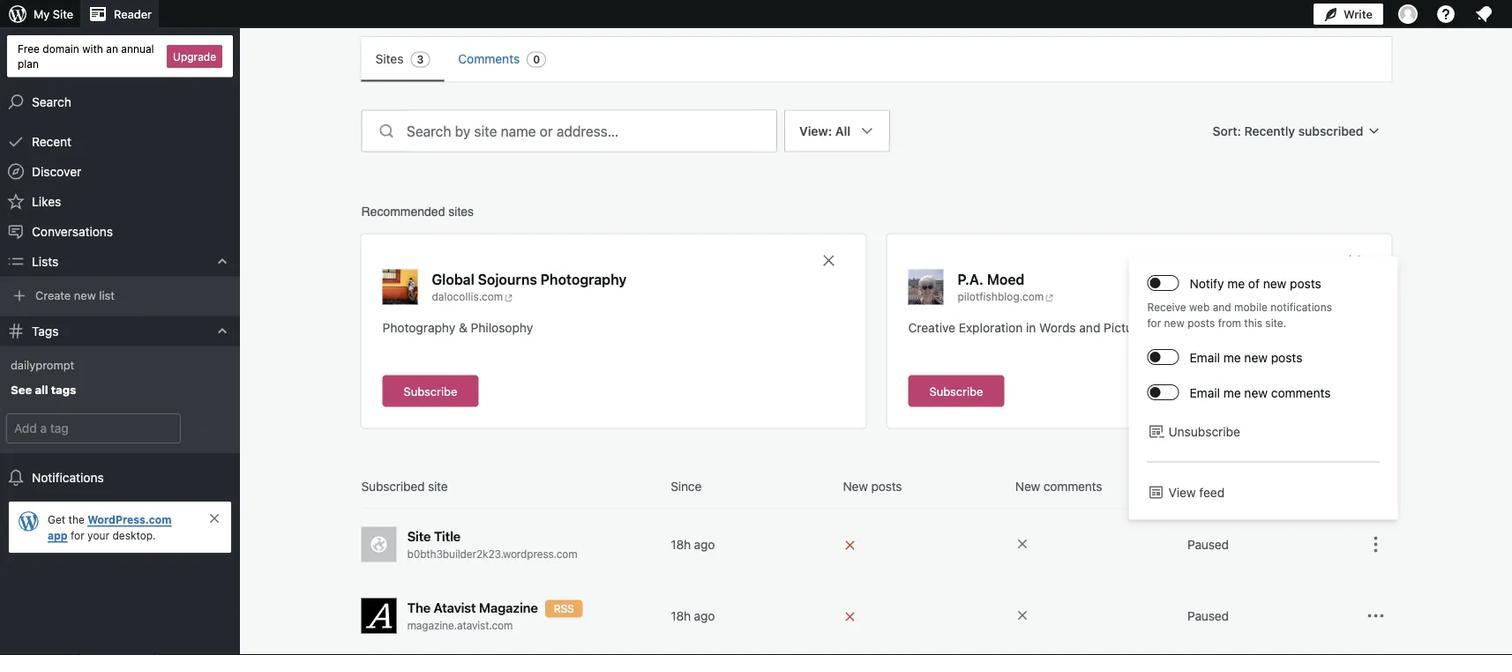 Task type: vqa. For each thing, say whether or not it's contained in the screenshot.
Videos LINK
no



Task type: describe. For each thing, give the bounding box(es) containing it.
sites
[[448, 204, 474, 218]]

view: all
[[799, 124, 851, 138]]

email me new comments
[[1190, 386, 1331, 400]]

photography & philosophy
[[382, 320, 533, 335]]

new right of
[[1263, 276, 1287, 291]]

free domain with an annual plan
[[18, 42, 154, 70]]

subscribe for global sojourns photography
[[404, 385, 457, 398]]

reader link
[[80, 0, 159, 28]]

recommended
[[361, 204, 445, 218]]

recently
[[1244, 124, 1295, 138]]

atavist
[[434, 600, 476, 616]]

pilotfishblog.com
[[958, 291, 1044, 303]]

domain
[[43, 42, 79, 55]]

write
[[1344, 7, 1373, 21]]

dalocollis.com
[[432, 291, 503, 303]]

recent
[[32, 134, 72, 149]]

in
[[1026, 320, 1036, 335]]

new for new posts
[[843, 479, 868, 494]]

moed
[[987, 271, 1025, 288]]

view feed
[[1169, 485, 1225, 500]]

of
[[1248, 276, 1260, 291]]

subscribed
[[1299, 124, 1364, 138]]

1 vertical spatial photography
[[382, 320, 455, 335]]

18h ago for the atavist magazine
[[671, 609, 715, 623]]

new down email me new posts
[[1244, 386, 1268, 400]]

exploration
[[959, 320, 1023, 335]]

frequency
[[1221, 479, 1277, 494]]

keyboard_arrow_down image
[[214, 253, 231, 271]]

comments
[[458, 52, 520, 66]]

app
[[48, 529, 68, 542]]

p.a. moed link
[[958, 270, 1025, 289]]

see all tags
[[11, 383, 76, 396]]

site title row
[[361, 510, 1392, 581]]

more actions image
[[1365, 534, 1387, 555]]

3
[[417, 53, 424, 66]]

2 row from the top
[[361, 652, 1392, 656]]

sort:
[[1213, 124, 1241, 138]]

notify
[[1190, 276, 1224, 291]]

unsubscribe
[[1169, 424, 1240, 439]]

feed
[[1199, 485, 1225, 500]]

philosophy
[[471, 320, 533, 335]]

email for email me new comments
[[1190, 386, 1220, 400]]

subscribe button for p.a. moed
[[908, 375, 1004, 407]]

lists
[[32, 254, 58, 269]]

pictures
[[1104, 320, 1151, 335]]

the atavist magazine
[[407, 600, 538, 616]]

18h for the atavist magazine
[[671, 609, 691, 623]]

site inside site title b0bth3builder2k23.wordpress.com
[[407, 529, 431, 544]]

add group
[[0, 411, 240, 446]]

the
[[407, 600, 431, 616]]

from
[[1218, 317, 1241, 330]]

posts inside the receive web and mobile notifications for new posts from this site.
[[1188, 317, 1215, 330]]

0 vertical spatial photography
[[541, 271, 627, 288]]

recent link
[[0, 127, 240, 157]]

see
[[11, 383, 32, 396]]

wordpress.com app
[[48, 513, 172, 542]]

ago for the atavist magazine
[[694, 609, 715, 623]]

notifications link
[[0, 463, 240, 493]]

paused for the atavist magazine
[[1188, 609, 1229, 623]]

tags
[[32, 324, 59, 338]]

email for email me new posts
[[1190, 350, 1220, 365]]

tags
[[51, 383, 76, 396]]

search link
[[0, 87, 240, 117]]

create
[[35, 289, 71, 302]]

site.
[[1266, 317, 1287, 330]]

my site
[[34, 7, 73, 21]]

site title cell
[[361, 527, 664, 562]]

global sojourns photography link
[[432, 270, 627, 289]]

1 vertical spatial and
[[1079, 320, 1101, 335]]

new posts column header
[[843, 478, 1008, 495]]

new for new comments
[[1015, 479, 1040, 494]]

the atavist magazine cell
[[361, 599, 664, 634]]

notify me of new posts
[[1190, 276, 1321, 291]]

view:
[[799, 124, 832, 138]]

sites
[[375, 52, 404, 66]]

posts inside new posts column header
[[871, 479, 902, 494]]

new down this
[[1244, 350, 1268, 365]]

subscribed site column header
[[361, 478, 664, 495]]

new posts
[[843, 479, 902, 494]]

create new list
[[35, 289, 115, 302]]

cell for site title
[[843, 535, 1008, 555]]

email frequency column header
[[1188, 478, 1353, 495]]

the
[[68, 513, 85, 526]]

subscribe button for global sojourns photography
[[382, 375, 478, 407]]

reader
[[114, 7, 152, 21]]

posts down "site."
[[1271, 350, 1303, 365]]

desktop.
[[112, 529, 156, 542]]

wordpress.com
[[88, 513, 172, 526]]

magazine.atavist.com
[[407, 620, 513, 632]]

view feed link
[[1147, 484, 1379, 502]]

since
[[671, 479, 702, 494]]

help image
[[1436, 4, 1457, 25]]

discover link
[[0, 157, 240, 187]]

tags link
[[0, 316, 240, 346]]

ago for site title
[[694, 537, 715, 552]]

an
[[106, 42, 118, 55]]

manage your notifications image
[[1473, 4, 1495, 25]]

0 vertical spatial comments
[[1271, 386, 1331, 400]]

global sojourns photography
[[432, 271, 627, 288]]

the atavist magazine image
[[361, 599, 397, 634]]

receive
[[1147, 301, 1186, 314]]

table containing site title
[[361, 478, 1392, 656]]

posts up notifications
[[1290, 276, 1321, 291]]

mobile
[[1234, 301, 1268, 314]]

p.a. moed
[[958, 271, 1025, 288]]

list
[[99, 289, 115, 302]]

sort: recently subscribed button
[[1206, 115, 1392, 147]]

conversations
[[32, 224, 113, 239]]

add
[[198, 422, 219, 435]]



Task type: locate. For each thing, give the bounding box(es) containing it.
2 vertical spatial me
[[1224, 386, 1241, 400]]

create new list link
[[0, 283, 240, 309]]

table
[[361, 478, 1392, 656]]

me for new
[[1228, 276, 1245, 291]]

your
[[87, 529, 109, 542]]

rss
[[554, 603, 574, 615]]

since column header
[[671, 478, 836, 495]]

this
[[1244, 317, 1263, 330]]

0
[[533, 53, 540, 66]]

18h for site title
[[671, 537, 691, 552]]

me left of
[[1228, 276, 1245, 291]]

0 horizontal spatial comments
[[1044, 479, 1102, 494]]

1 subscribe button from the left
[[382, 375, 478, 407]]

magazine
[[479, 600, 538, 616]]

conversations link
[[0, 217, 240, 247]]

ago inside site title "row"
[[694, 537, 715, 552]]

likes link
[[0, 187, 240, 217]]

new comments column header
[[1015, 478, 1181, 495]]

comments
[[1271, 386, 1331, 400], [1044, 479, 1102, 494]]

web
[[1189, 301, 1210, 314]]

email down the from
[[1190, 350, 1220, 365]]

see all tags link
[[0, 377, 240, 404]]

2 new from the left
[[1015, 479, 1040, 494]]

0 horizontal spatial photography
[[382, 320, 455, 335]]

2 cell from the top
[[843, 607, 1008, 626]]

and up the from
[[1213, 301, 1231, 314]]

1 18h from the top
[[671, 537, 691, 552]]

more actions image
[[1365, 606, 1387, 627]]

Search search field
[[407, 111, 776, 151]]

1 vertical spatial me
[[1224, 350, 1241, 365]]

row
[[361, 478, 1392, 510], [361, 652, 1392, 656]]

me for posts
[[1224, 350, 1241, 365]]

my
[[34, 7, 50, 21]]

1 vertical spatial 18h
[[671, 609, 691, 623]]

0 vertical spatial ago
[[694, 537, 715, 552]]

dalocollis.com link
[[432, 289, 658, 305]]

paused cell for site title
[[1188, 536, 1353, 554]]

write link
[[1314, 0, 1383, 28]]

1 vertical spatial site
[[407, 529, 431, 544]]

global
[[432, 271, 475, 288]]

all
[[835, 124, 851, 138]]

me
[[1228, 276, 1245, 291], [1224, 350, 1241, 365], [1224, 386, 1241, 400]]

menu containing sites
[[361, 37, 1392, 82]]

2 subscribe button from the left
[[908, 375, 1004, 407]]

words
[[1039, 320, 1076, 335]]

1 paused cell from the top
[[1188, 536, 1353, 554]]

magazine.atavist.com link
[[407, 618, 664, 634]]

new inside the receive web and mobile notifications for new posts from this site.
[[1164, 317, 1185, 330]]

notifications
[[32, 471, 104, 485]]

2 vertical spatial email
[[1188, 479, 1218, 494]]

0 vertical spatial row
[[361, 478, 1392, 510]]

2 ago from the top
[[694, 609, 715, 623]]

new
[[1263, 276, 1287, 291], [74, 289, 96, 302], [1164, 317, 1185, 330], [1244, 350, 1268, 365], [1244, 386, 1268, 400]]

1 vertical spatial email
[[1190, 386, 1220, 400]]

for down the
[[71, 529, 84, 542]]

email inside column header
[[1188, 479, 1218, 494]]

photography left "&"
[[382, 320, 455, 335]]

email up unsubscribe
[[1190, 386, 1220, 400]]

1 cell from the top
[[843, 535, 1008, 555]]

dismiss this recommendation image for global sojourns photography
[[820, 252, 838, 270]]

site
[[428, 479, 448, 494]]

and right words at right
[[1079, 320, 1101, 335]]

1 vertical spatial cell
[[843, 607, 1008, 626]]

more image
[[1365, 0, 1387, 4]]

view: all button
[[784, 110, 890, 293]]

1 horizontal spatial dismiss this recommendation image
[[1346, 252, 1364, 270]]

site right my
[[53, 7, 73, 21]]

posts
[[1290, 276, 1321, 291], [1188, 317, 1215, 330], [1271, 350, 1303, 365], [871, 479, 902, 494]]

1 horizontal spatial for
[[1147, 317, 1161, 330]]

recommended sites
[[361, 204, 474, 218]]

2 18h from the top
[[671, 609, 691, 623]]

site title b0bth3builder2k23.wordpress.com
[[407, 529, 578, 561]]

more information image
[[1015, 537, 1030, 551]]

creative
[[908, 320, 956, 335]]

new down receive at the top right
[[1164, 317, 1185, 330]]

0 vertical spatial me
[[1228, 276, 1245, 291]]

creative exploration in words and pictures
[[908, 320, 1151, 335]]

new inside new comments "column header"
[[1015, 479, 1040, 494]]

1 vertical spatial 18h ago
[[671, 609, 715, 623]]

new left "list"
[[74, 289, 96, 302]]

paused for site title
[[1188, 537, 1229, 552]]

0 horizontal spatial dismiss this recommendation image
[[820, 252, 838, 270]]

1 paused from the top
[[1188, 537, 1229, 552]]

email
[[1190, 350, 1220, 365], [1190, 386, 1220, 400], [1188, 479, 1218, 494]]

0 horizontal spatial subscribe
[[404, 385, 457, 398]]

paused cell inside the atavist magazine row
[[1188, 607, 1353, 625]]

for inside the receive web and mobile notifications for new posts from this site.
[[1147, 317, 1161, 330]]

keyboard_arrow_down image
[[214, 323, 231, 340]]

2 paused cell from the top
[[1188, 607, 1353, 625]]

new up site title "row"
[[843, 479, 868, 494]]

1 horizontal spatial subscribe button
[[908, 375, 1004, 407]]

likes
[[32, 194, 61, 209]]

0 vertical spatial 18h
[[671, 537, 691, 552]]

0 vertical spatial cell
[[843, 535, 1008, 555]]

0 vertical spatial paused cell
[[1188, 536, 1353, 554]]

title
[[434, 529, 461, 544]]

dismiss this recommendation image for p.a. moed
[[1346, 252, 1364, 270]]

1 ago from the top
[[694, 537, 715, 552]]

posts up site title "row"
[[871, 479, 902, 494]]

new inside create new list link
[[74, 289, 96, 302]]

&
[[459, 320, 467, 335]]

0 horizontal spatial site
[[53, 7, 73, 21]]

get
[[48, 513, 65, 526]]

1 horizontal spatial new
[[1015, 479, 1040, 494]]

subscribe down creative
[[930, 385, 983, 398]]

discover
[[32, 164, 81, 179]]

new up more information icon
[[1015, 479, 1040, 494]]

cell
[[843, 535, 1008, 555], [843, 607, 1008, 626]]

1 dismiss this recommendation image from the left
[[820, 252, 838, 270]]

sojourns
[[478, 271, 537, 288]]

upgrade
[[173, 50, 216, 62]]

add button
[[187, 415, 229, 443]]

1 vertical spatial row
[[361, 652, 1392, 656]]

search
[[32, 94, 71, 109]]

unsubscribe button
[[1147, 423, 1379, 441]]

1 vertical spatial comments
[[1044, 479, 1102, 494]]

posts down web
[[1188, 317, 1215, 330]]

for down receive at the top right
[[1147, 317, 1161, 330]]

notifications
[[1271, 301, 1332, 314]]

18h ago
[[671, 537, 715, 552], [671, 609, 715, 623]]

paused
[[1188, 537, 1229, 552], [1188, 609, 1229, 623]]

18h ago inside site title "row"
[[671, 537, 715, 552]]

photography up the dalocollis.com link
[[541, 271, 627, 288]]

0 vertical spatial paused
[[1188, 537, 1229, 552]]

2 paused from the top
[[1188, 609, 1229, 623]]

with
[[82, 42, 103, 55]]

1 horizontal spatial site
[[407, 529, 431, 544]]

menu
[[361, 37, 1392, 82]]

0 vertical spatial and
[[1213, 301, 1231, 314]]

Add a tag text field
[[7, 415, 180, 443]]

plan
[[18, 57, 39, 70]]

1 horizontal spatial and
[[1213, 301, 1231, 314]]

subscribe for p.a. moed
[[930, 385, 983, 398]]

site title link
[[407, 527, 664, 547]]

subscribed site
[[361, 479, 448, 494]]

18h inside the atavist magazine row
[[671, 609, 691, 623]]

paused cell inside site title "row"
[[1188, 536, 1353, 554]]

cell for the atavist magazine
[[843, 607, 1008, 626]]

1 vertical spatial ago
[[694, 609, 715, 623]]

2 18h ago from the top
[[671, 609, 715, 623]]

email for email frequency
[[1188, 479, 1218, 494]]

all
[[35, 383, 48, 396]]

None search field
[[361, 110, 777, 152]]

sort: recently subscribed
[[1213, 124, 1364, 138]]

get the
[[48, 513, 88, 526]]

for your desktop.
[[68, 529, 156, 542]]

18h ago for site title
[[671, 537, 715, 552]]

dailyprompt
[[11, 358, 74, 372]]

ago inside the atavist magazine row
[[694, 609, 715, 623]]

email left "frequency"
[[1188, 479, 1218, 494]]

cell down site title "row"
[[843, 607, 1008, 626]]

paused inside site title "row"
[[1188, 537, 1229, 552]]

subscribe button down creative
[[908, 375, 1004, 407]]

0 vertical spatial 18h ago
[[671, 537, 715, 552]]

18h ago inside the atavist magazine row
[[671, 609, 715, 623]]

paused cell for the atavist magazine
[[1188, 607, 1353, 625]]

new inside new posts column header
[[843, 479, 868, 494]]

1 vertical spatial paused cell
[[1188, 607, 1353, 625]]

my profile image
[[1398, 4, 1418, 24]]

row containing subscribed site
[[361, 478, 1392, 510]]

the atavist magazine row
[[361, 581, 1392, 652]]

and
[[1213, 301, 1231, 314], [1079, 320, 1101, 335]]

dismiss this recommendation image
[[820, 252, 838, 270], [1346, 252, 1364, 270]]

me for comments
[[1224, 386, 1241, 400]]

1 horizontal spatial photography
[[541, 271, 627, 288]]

annual
[[121, 42, 154, 55]]

1 vertical spatial paused
[[1188, 609, 1229, 623]]

pilotfishblog.com link
[[958, 289, 1056, 305]]

comments inside "column header"
[[1044, 479, 1102, 494]]

1 horizontal spatial comments
[[1271, 386, 1331, 400]]

p.a.
[[958, 271, 984, 288]]

0 horizontal spatial new
[[843, 479, 868, 494]]

subscribed
[[361, 479, 425, 494]]

cell down new posts column header
[[843, 535, 1008, 555]]

more information image
[[1015, 609, 1030, 623]]

me down the from
[[1224, 350, 1241, 365]]

0 horizontal spatial for
[[71, 529, 84, 542]]

1 subscribe from the left
[[404, 385, 457, 398]]

subscribe button down photography & philosophy
[[382, 375, 478, 407]]

subscribe down photography & philosophy
[[404, 385, 457, 398]]

0 horizontal spatial subscribe button
[[382, 375, 478, 407]]

1 horizontal spatial subscribe
[[930, 385, 983, 398]]

0 vertical spatial site
[[53, 7, 73, 21]]

paused inside the atavist magazine row
[[1188, 609, 1229, 623]]

free
[[18, 42, 40, 55]]

18h inside site title "row"
[[671, 537, 691, 552]]

lists link
[[0, 247, 240, 277]]

ago
[[694, 537, 715, 552], [694, 609, 715, 623]]

subscribe button
[[382, 375, 478, 407], [908, 375, 1004, 407]]

1 row from the top
[[361, 478, 1392, 510]]

2 dismiss this recommendation image from the left
[[1346, 252, 1364, 270]]

1 18h ago from the top
[[671, 537, 715, 552]]

and inside the receive web and mobile notifications for new posts from this site.
[[1213, 301, 1231, 314]]

0 vertical spatial for
[[1147, 317, 1161, 330]]

site left title
[[407, 529, 431, 544]]

b0bth3builder2k23.wordpress.com link
[[407, 547, 664, 562]]

paused cell
[[1188, 536, 1353, 554], [1188, 607, 1353, 625]]

1 new from the left
[[843, 479, 868, 494]]

upgrade button
[[167, 45, 222, 68]]

b0bth3builder2k23.wordpress.com
[[407, 548, 578, 561]]

0 horizontal spatial and
[[1079, 320, 1101, 335]]

new comments
[[1015, 479, 1102, 494]]

dismiss image
[[207, 512, 221, 526]]

1 vertical spatial for
[[71, 529, 84, 542]]

0 vertical spatial email
[[1190, 350, 1220, 365]]

2 subscribe from the left
[[930, 385, 983, 398]]

me down email me new posts
[[1224, 386, 1241, 400]]



